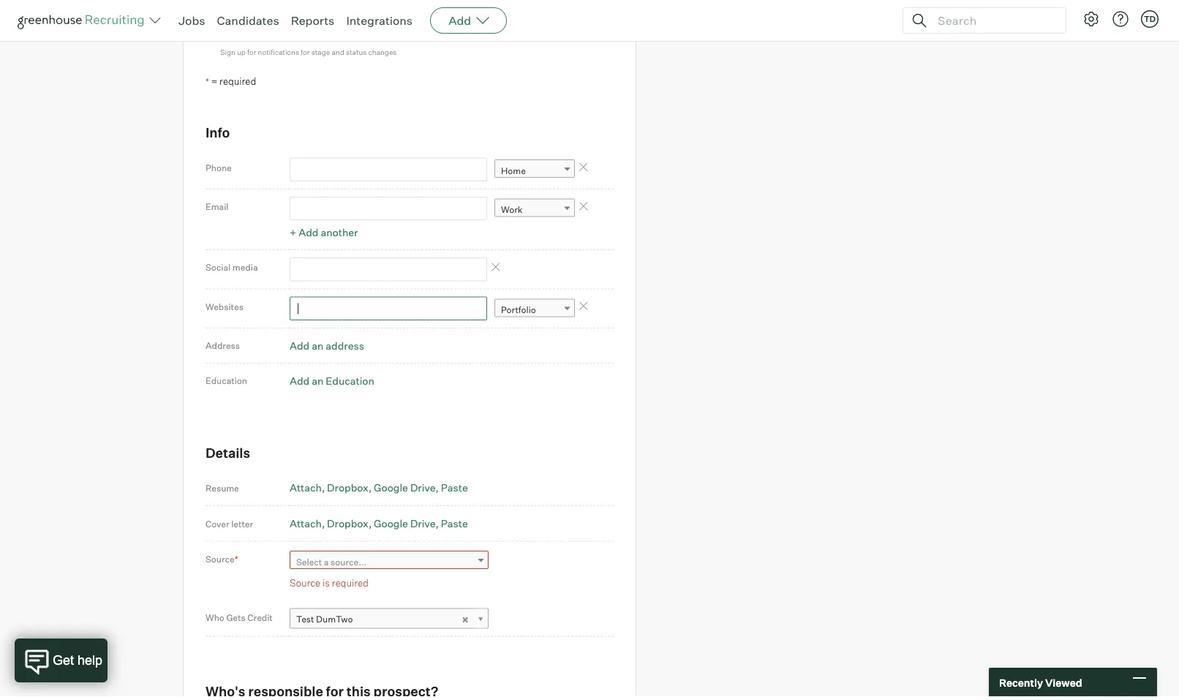 Task type: locate. For each thing, give the bounding box(es) containing it.
an
[[312, 339, 324, 352], [312, 374, 324, 387]]

0 horizontal spatial *
[[206, 76, 209, 87]]

google
[[374, 482, 408, 494], [374, 517, 408, 530]]

drive
[[410, 482, 436, 494], [410, 517, 436, 530]]

0 vertical spatial drive
[[410, 482, 436, 494]]

an down add an address on the left of the page
[[312, 374, 324, 387]]

1 attach from the top
[[290, 482, 322, 494]]

2 attach from the top
[[290, 517, 322, 530]]

an for education
[[312, 374, 324, 387]]

attach link
[[290, 482, 325, 494], [290, 517, 325, 530]]

candidates link
[[217, 13, 279, 28]]

required down source...
[[332, 577, 369, 589]]

phone
[[206, 162, 232, 173]]

2 paste link from the top
[[441, 517, 468, 530]]

1 horizontal spatial source
[[290, 577, 321, 589]]

required
[[220, 75, 256, 87], [332, 577, 369, 589]]

* inside * = required
[[206, 76, 209, 87]]

0 vertical spatial *
[[206, 76, 209, 87]]

attach dropbox google drive paste
[[290, 482, 468, 494], [290, 517, 468, 530]]

1 horizontal spatial education
[[326, 374, 374, 387]]

0 vertical spatial attach
[[290, 482, 322, 494]]

source for source *
[[206, 554, 235, 565]]

0 horizontal spatial required
[[220, 75, 256, 87]]

1 vertical spatial required
[[332, 577, 369, 589]]

0 vertical spatial attach dropbox google drive paste
[[290, 482, 468, 494]]

source down cover on the bottom of page
[[206, 554, 235, 565]]

jobs link
[[178, 13, 205, 28]]

dropbox link
[[327, 482, 372, 494], [327, 517, 372, 530]]

* = required
[[206, 75, 256, 87]]

viewed
[[1045, 676, 1082, 689]]

2 google drive link from the top
[[374, 517, 439, 530]]

1 attach dropbox google drive paste from the top
[[290, 482, 468, 494]]

1 vertical spatial dropbox
[[327, 517, 369, 530]]

source left is
[[290, 577, 321, 589]]

1 dropbox from the top
[[327, 482, 369, 494]]

paste for resume
[[441, 482, 468, 494]]

education down address
[[326, 374, 374, 387]]

0 vertical spatial required
[[220, 75, 256, 87]]

dropbox for resume
[[327, 482, 369, 494]]

1 vertical spatial *
[[235, 554, 238, 565]]

1 vertical spatial paste
[[441, 517, 468, 530]]

2 dropbox from the top
[[327, 517, 369, 530]]

1 google from the top
[[374, 482, 408, 494]]

dropbox for cover letter
[[327, 517, 369, 530]]

add button
[[430, 7, 507, 34]]

google drive link
[[374, 482, 439, 494], [374, 517, 439, 530]]

0 vertical spatial paste
[[441, 482, 468, 494]]

paste link
[[441, 482, 468, 494], [441, 517, 468, 530]]

2 an from the top
[[312, 374, 324, 387]]

1 vertical spatial dropbox link
[[327, 517, 372, 530]]

1 horizontal spatial *
[[235, 554, 238, 565]]

1 attach link from the top
[[290, 482, 325, 494]]

1 vertical spatial google
[[374, 517, 408, 530]]

2 attach link from the top
[[290, 517, 325, 530]]

test dumtwo
[[296, 614, 353, 625]]

1 google drive link from the top
[[374, 482, 439, 494]]

select a source... link
[[290, 551, 489, 572]]

1 an from the top
[[312, 339, 324, 352]]

work link
[[495, 199, 575, 220]]

sign
[[220, 47, 235, 57]]

0 horizontal spatial for
[[247, 47, 256, 57]]

an left address
[[312, 339, 324, 352]]

None text field
[[206, 0, 456, 10], [290, 197, 487, 220], [290, 258, 487, 281], [290, 297, 487, 320], [206, 0, 456, 10], [290, 197, 487, 220], [290, 258, 487, 281], [290, 297, 487, 320]]

1 paste link from the top
[[441, 482, 468, 494]]

0 vertical spatial google
[[374, 482, 408, 494]]

email
[[206, 201, 229, 212]]

cover letter
[[206, 518, 253, 529]]

select a source...
[[296, 557, 367, 567]]

candidates
[[217, 13, 279, 28]]

resume
[[206, 483, 239, 494]]

0 vertical spatial dropbox
[[327, 482, 369, 494]]

1 drive from the top
[[410, 482, 436, 494]]

attach link for cover letter
[[290, 517, 325, 530]]

recently viewed
[[999, 676, 1082, 689]]

an for address
[[312, 339, 324, 352]]

add an address
[[290, 339, 364, 352]]

for
[[247, 47, 256, 57], [301, 47, 310, 57]]

td button
[[1141, 10, 1159, 28]]

changes
[[368, 47, 397, 57]]

1 paste from the top
[[441, 482, 468, 494]]

for left stage
[[301, 47, 310, 57]]

info
[[206, 124, 230, 140]]

1 vertical spatial paste link
[[441, 517, 468, 530]]

1 dropbox link from the top
[[327, 482, 372, 494]]

1 horizontal spatial required
[[332, 577, 369, 589]]

education down address at the left of page
[[206, 375, 247, 386]]

2 paste from the top
[[441, 517, 468, 530]]

1 horizontal spatial for
[[301, 47, 310, 57]]

0 vertical spatial attach link
[[290, 482, 325, 494]]

0 vertical spatial dropbox link
[[327, 482, 372, 494]]

another
[[321, 226, 358, 239]]

Search text field
[[934, 10, 1053, 31]]

+ add another link
[[290, 226, 358, 239]]

2 google from the top
[[374, 517, 408, 530]]

None text field
[[290, 158, 487, 181]]

1 vertical spatial source
[[290, 577, 321, 589]]

paste link for resume
[[441, 482, 468, 494]]

portfolio
[[501, 304, 536, 315]]

paste
[[441, 482, 468, 494], [441, 517, 468, 530]]

2 dropbox link from the top
[[327, 517, 372, 530]]

dropbox link for resume
[[327, 482, 372, 494]]

prospect
[[251, 29, 287, 40]]

* left =
[[206, 76, 209, 87]]

google drive link for cover letter
[[374, 517, 439, 530]]

1 vertical spatial attach dropbox google drive paste
[[290, 517, 468, 530]]

follow prospect sign up for notifications for stage and status changes
[[220, 29, 397, 57]]

add inside add popup button
[[449, 13, 471, 28]]

required right =
[[220, 75, 256, 87]]

work
[[501, 204, 523, 215]]

1 vertical spatial attach
[[290, 517, 322, 530]]

1 vertical spatial drive
[[410, 517, 436, 530]]

1 for from the left
[[247, 47, 256, 57]]

dropbox
[[327, 482, 369, 494], [327, 517, 369, 530]]

0 vertical spatial an
[[312, 339, 324, 352]]

*
[[206, 76, 209, 87], [235, 554, 238, 565]]

0 horizontal spatial education
[[206, 375, 247, 386]]

attach link for resume
[[290, 482, 325, 494]]

0 vertical spatial google drive link
[[374, 482, 439, 494]]

1 vertical spatial google drive link
[[374, 517, 439, 530]]

source
[[206, 554, 235, 565], [290, 577, 321, 589]]

address
[[206, 340, 240, 351]]

gets
[[226, 612, 246, 623]]

test dumtwo link
[[290, 608, 489, 629]]

dumtwo
[[316, 614, 353, 625]]

reports link
[[291, 13, 335, 28]]

2 attach dropbox google drive paste from the top
[[290, 517, 468, 530]]

add
[[449, 13, 471, 28], [299, 226, 319, 239], [290, 339, 310, 352], [290, 374, 310, 387]]

* down letter
[[235, 554, 238, 565]]

0 vertical spatial paste link
[[441, 482, 468, 494]]

2 for from the left
[[301, 47, 310, 57]]

1 vertical spatial attach link
[[290, 517, 325, 530]]

0 horizontal spatial source
[[206, 554, 235, 565]]

google for cover letter
[[374, 517, 408, 530]]

media
[[232, 262, 258, 273]]

2 drive from the top
[[410, 517, 436, 530]]

0 vertical spatial source
[[206, 554, 235, 565]]

attach for resume
[[290, 482, 322, 494]]

1 vertical spatial an
[[312, 374, 324, 387]]

education
[[326, 374, 374, 387], [206, 375, 247, 386]]

attach dropbox google drive paste for resume
[[290, 482, 468, 494]]

drive for resume
[[410, 482, 436, 494]]

attach dropbox google drive paste for cover letter
[[290, 517, 468, 530]]

status
[[346, 47, 367, 57]]

integrations
[[346, 13, 413, 28]]

source is required
[[290, 577, 369, 589]]

for right up
[[247, 47, 256, 57]]

integrations link
[[346, 13, 413, 28]]

attach
[[290, 482, 322, 494], [290, 517, 322, 530]]



Task type: vqa. For each thing, say whether or not it's contained in the screenshot.
the top *
yes



Task type: describe. For each thing, give the bounding box(es) containing it.
+
[[290, 226, 296, 239]]

home link
[[495, 160, 575, 181]]

attach for cover letter
[[290, 517, 322, 530]]

select
[[296, 557, 322, 567]]

who
[[206, 612, 224, 623]]

home
[[501, 165, 526, 176]]

google drive link for resume
[[374, 482, 439, 494]]

stage
[[311, 47, 330, 57]]

a
[[324, 557, 329, 567]]

follow
[[222, 29, 249, 40]]

source...
[[331, 557, 367, 567]]

td
[[1144, 14, 1156, 24]]

details
[[206, 444, 250, 461]]

add an education
[[290, 374, 374, 387]]

address
[[326, 339, 364, 352]]

paste link for cover letter
[[441, 517, 468, 530]]

add for add an address
[[290, 339, 310, 352]]

paste for cover letter
[[441, 517, 468, 530]]

google for resume
[[374, 482, 408, 494]]

and
[[332, 47, 344, 57]]

who gets credit
[[206, 612, 273, 623]]

configure image
[[1083, 10, 1100, 28]]

add an address link
[[290, 339, 364, 352]]

credit
[[247, 612, 273, 623]]

dropbox link for cover letter
[[327, 517, 372, 530]]

social media
[[206, 262, 258, 273]]

td button
[[1138, 7, 1162, 31]]

jobs
[[178, 13, 205, 28]]

greenhouse recruiting image
[[18, 12, 149, 29]]

up
[[237, 47, 246, 57]]

websites
[[206, 301, 244, 312]]

test
[[296, 614, 314, 625]]

portfolio link
[[495, 299, 575, 320]]

+ add another
[[290, 226, 358, 239]]

social
[[206, 262, 231, 273]]

notifications
[[258, 47, 299, 57]]

add for add an education
[[290, 374, 310, 387]]

add for add
[[449, 13, 471, 28]]

add an education link
[[290, 374, 374, 387]]

source for source is required
[[290, 577, 321, 589]]

cover
[[206, 518, 229, 529]]

recently
[[999, 676, 1043, 689]]

drive for cover letter
[[410, 517, 436, 530]]

letter
[[231, 518, 253, 529]]

source *
[[206, 554, 238, 565]]

reports
[[291, 13, 335, 28]]

required for source is required
[[332, 577, 369, 589]]

is
[[323, 577, 330, 589]]

=
[[211, 75, 217, 87]]

required for * = required
[[220, 75, 256, 87]]



